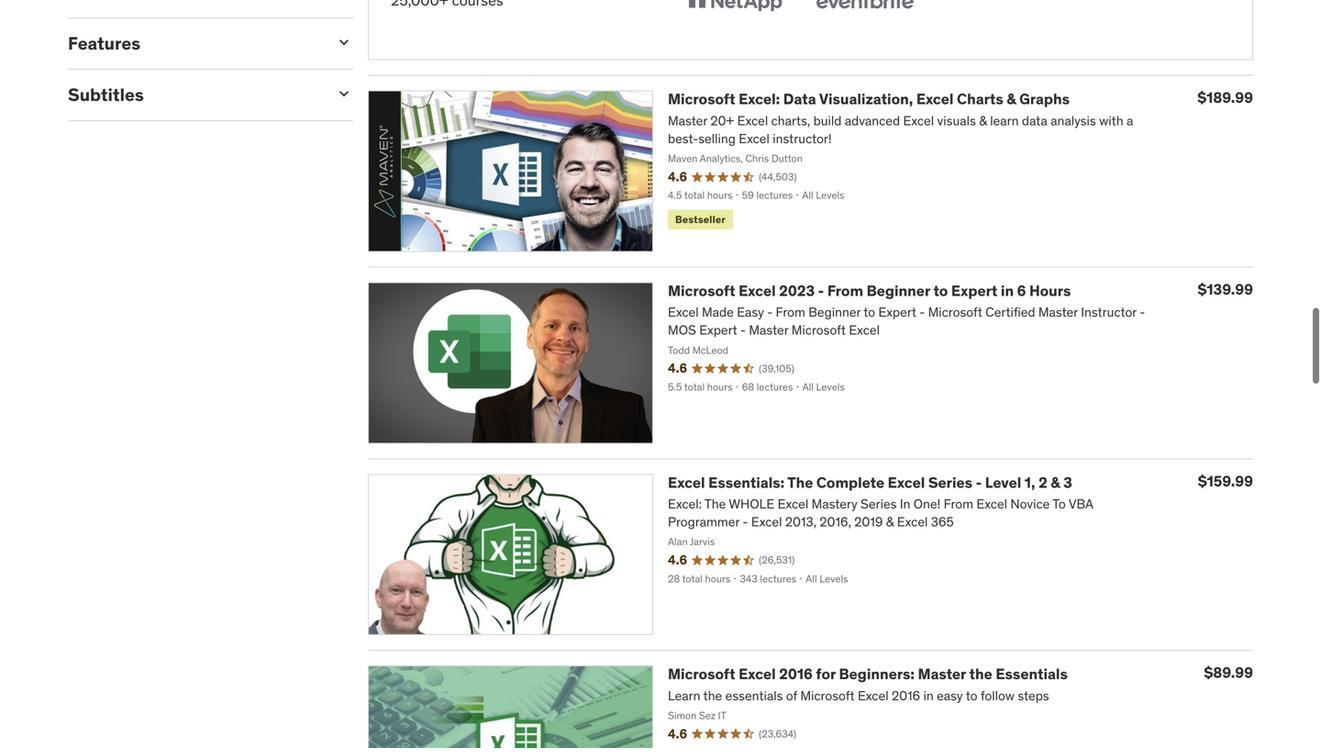 Task type: vqa. For each thing, say whether or not it's contained in the screenshot.
Lucid Dreaming
no



Task type: describe. For each thing, give the bounding box(es) containing it.
data
[[784, 90, 817, 108]]

small image for subtitles
[[335, 84, 353, 103]]

$189.99
[[1198, 88, 1254, 107]]

0 horizontal spatial -
[[818, 281, 825, 300]]

microsoft excel: data visualization, excel charts & graphs
[[668, 90, 1070, 108]]

master
[[918, 665, 966, 683]]

3
[[1064, 473, 1073, 492]]

2
[[1039, 473, 1048, 492]]

for
[[816, 665, 836, 683]]

2016
[[779, 665, 813, 683]]

excel left series
[[888, 473, 925, 492]]

the
[[788, 473, 814, 492]]

excel left essentials:
[[668, 473, 705, 492]]

microsoft for microsoft excel: data visualization, excel charts & graphs
[[668, 90, 736, 108]]

small image for features
[[335, 33, 353, 52]]

graphs
[[1020, 90, 1070, 108]]

microsoft for microsoft excel 2023 - from beginner to expert in 6 hours
[[668, 281, 736, 300]]

excel essentials: the complete excel series - level 1, 2 & 3 link
[[668, 473, 1073, 492]]

hours
[[1030, 281, 1071, 300]]

0 vertical spatial &
[[1007, 90, 1017, 108]]

the
[[970, 665, 993, 683]]

microsoft excel 2023 - from beginner to expert in 6 hours link
[[668, 281, 1071, 300]]

excel left the charts
[[917, 90, 954, 108]]

excel:
[[739, 90, 780, 108]]

1 horizontal spatial &
[[1051, 473, 1061, 492]]

features
[[68, 32, 141, 54]]

visualization,
[[820, 90, 914, 108]]

to
[[934, 281, 948, 300]]

expert
[[952, 281, 998, 300]]

$89.99
[[1205, 663, 1254, 682]]

excel essentials: the complete excel series - level 1, 2 & 3
[[668, 473, 1073, 492]]

charts
[[957, 90, 1004, 108]]

microsoft excel: data visualization, excel charts & graphs link
[[668, 90, 1070, 108]]

microsoft for microsoft excel 2016 for beginners: master the essentials
[[668, 665, 736, 683]]

essentials
[[996, 665, 1068, 683]]



Task type: locate. For each thing, give the bounding box(es) containing it.
6
[[1018, 281, 1027, 300]]

eventbrite image
[[812, 0, 918, 23]]

microsoft excel 2016 for beginners: master the essentials link
[[668, 665, 1068, 683]]

1 vertical spatial &
[[1051, 473, 1061, 492]]

subtitles
[[68, 83, 144, 106]]

1 small image from the top
[[335, 33, 353, 52]]

small image
[[335, 33, 353, 52], [335, 84, 353, 103]]

excel left 2023
[[739, 281, 776, 300]]

in
[[1001, 281, 1014, 300]]

level
[[986, 473, 1022, 492]]

beginners:
[[839, 665, 915, 683]]

1 vertical spatial -
[[976, 473, 982, 492]]

1,
[[1025, 473, 1036, 492]]

1 horizontal spatial -
[[976, 473, 982, 492]]

microsoft
[[668, 90, 736, 108], [668, 281, 736, 300], [668, 665, 736, 683]]

0 vertical spatial -
[[818, 281, 825, 300]]

$139.99
[[1198, 280, 1254, 299]]

0 vertical spatial small image
[[335, 33, 353, 52]]

series
[[929, 473, 973, 492]]

2 microsoft from the top
[[668, 281, 736, 300]]

0 vertical spatial microsoft
[[668, 90, 736, 108]]

2 small image from the top
[[335, 84, 353, 103]]

from
[[828, 281, 864, 300]]

beginner
[[867, 281, 931, 300]]

-
[[818, 281, 825, 300], [976, 473, 982, 492]]

netapp image
[[685, 0, 790, 23]]

2 vertical spatial microsoft
[[668, 665, 736, 683]]

0 horizontal spatial &
[[1007, 90, 1017, 108]]

microsoft excel 2016 for beginners: master the essentials
[[668, 665, 1068, 683]]

2023
[[779, 281, 815, 300]]

essentials:
[[709, 473, 785, 492]]

microsoft excel 2023 - from beginner to expert in 6 hours
[[668, 281, 1071, 300]]

subtitles button
[[68, 83, 320, 106]]

3 microsoft from the top
[[668, 665, 736, 683]]

complete
[[817, 473, 885, 492]]

& right 2
[[1051, 473, 1061, 492]]

& right the charts
[[1007, 90, 1017, 108]]

1 vertical spatial microsoft
[[668, 281, 736, 300]]

1 vertical spatial small image
[[335, 84, 353, 103]]

features button
[[68, 32, 320, 54]]

- right 2023
[[818, 281, 825, 300]]

- left level in the bottom of the page
[[976, 473, 982, 492]]

&
[[1007, 90, 1017, 108], [1051, 473, 1061, 492]]

excel left the '2016' at the right bottom of page
[[739, 665, 776, 683]]

1 microsoft from the top
[[668, 90, 736, 108]]

excel
[[917, 90, 954, 108], [739, 281, 776, 300], [668, 473, 705, 492], [888, 473, 925, 492], [739, 665, 776, 683]]

$159.99
[[1198, 472, 1254, 490]]



